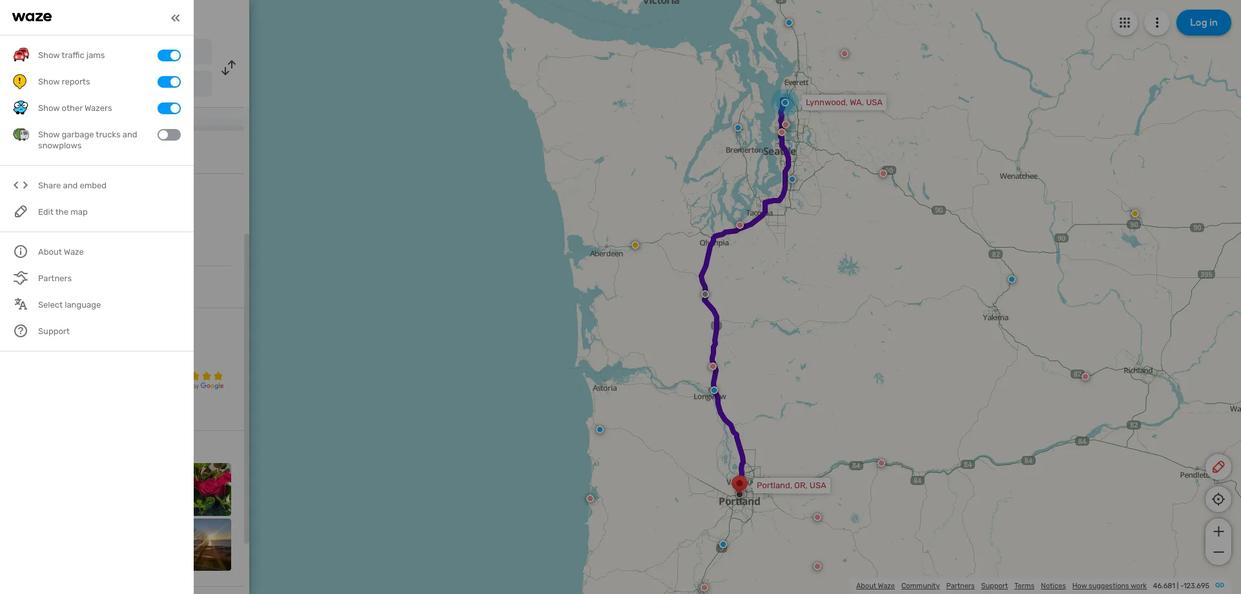 Task type: vqa. For each thing, say whether or not it's contained in the screenshot.
Image 8 of Lynnwood, Lynnwood
yes



Task type: locate. For each thing, give the bounding box(es) containing it.
wa, down "driving" on the top
[[95, 48, 108, 57]]

current location image
[[13, 44, 28, 59]]

1 vertical spatial or,
[[795, 481, 808, 491]]

wa,
[[95, 48, 108, 57], [850, 98, 864, 107], [13, 206, 28, 217]]

embed
[[80, 181, 107, 191]]

www.ci.lynnwood.wa.us
[[39, 282, 139, 293]]

portland,
[[757, 481, 793, 491]]

summary
[[45, 318, 85, 329]]

directions
[[119, 10, 172, 25]]

1 horizontal spatial wa,
[[95, 48, 108, 57]]

0 vertical spatial wa,
[[95, 48, 108, 57]]

0 horizontal spatial wa,
[[13, 206, 28, 217]]

or, right portland at the top left of the page
[[88, 81, 100, 90]]

or, right the portland,
[[795, 481, 808, 491]]

0 horizontal spatial or,
[[88, 81, 100, 90]]

or, inside 'portland or, usa'
[[88, 81, 100, 90]]

190.1
[[36, 98, 55, 107]]

lynnwood up portland at the top left of the page
[[47, 47, 90, 58]]

driving directions
[[77, 10, 172, 25]]

support link
[[982, 583, 1008, 591]]

wa, down code icon
[[13, 206, 28, 217]]

how
[[1073, 583, 1087, 591]]

usa right portland at the top left of the page
[[102, 81, 117, 90]]

link image
[[1215, 581, 1225, 591]]

work
[[1131, 583, 1147, 591]]

2 horizontal spatial wa,
[[850, 98, 864, 107]]

2 vertical spatial wa,
[[13, 206, 28, 217]]

notices
[[1041, 583, 1066, 591]]

or,
[[88, 81, 100, 90], [795, 481, 808, 491]]

3
[[13, 356, 18, 367]]

0 vertical spatial or,
[[88, 81, 100, 90]]

terms
[[1015, 583, 1035, 591]]

portland
[[47, 79, 83, 90]]

code image
[[13, 178, 29, 194]]

lynnwood wa, usa
[[47, 47, 125, 58], [13, 189, 77, 217]]

0 vertical spatial lynnwood wa, usa
[[47, 47, 125, 58]]

zoom out image
[[1211, 545, 1227, 561]]

notices link
[[1041, 583, 1066, 591]]

how suggestions work link
[[1073, 583, 1147, 591]]

0 vertical spatial lynnwood
[[47, 47, 90, 58]]

image 8 of lynnwood, lynnwood image
[[179, 519, 231, 572]]

5
[[166, 329, 188, 371], [13, 335, 18, 346]]

driving
[[77, 10, 116, 25]]

1 vertical spatial lynnwood
[[13, 189, 77, 204]]

or, for portland,
[[795, 481, 808, 491]]

lynnwood
[[47, 47, 90, 58], [13, 189, 77, 204]]

lynnwood left embed
[[13, 189, 77, 204]]

usa
[[110, 48, 125, 57], [102, 81, 117, 90], [866, 98, 883, 107], [30, 206, 48, 217], [810, 481, 827, 491]]

4
[[13, 346, 19, 357]]

wa, right lynnwood,
[[850, 98, 864, 107]]

0 horizontal spatial 5
[[13, 335, 18, 346]]

waze
[[878, 583, 895, 591]]

1 horizontal spatial or,
[[795, 481, 808, 491]]

review
[[13, 318, 43, 329]]

5 for 5
[[166, 329, 188, 371]]

lynnwood wa, usa left embed
[[13, 189, 77, 217]]

lynnwood wa, usa up 'portland or, usa'
[[47, 47, 125, 58]]

1 horizontal spatial 5
[[166, 329, 188, 371]]

5 inside 5 4 3
[[13, 335, 18, 346]]

46.681
[[1153, 583, 1176, 591]]



Task type: describe. For each thing, give the bounding box(es) containing it.
support
[[982, 583, 1008, 591]]

and
[[63, 181, 78, 191]]

terms link
[[1015, 583, 1035, 591]]

image 4 of lynnwood, lynnwood image
[[179, 464, 231, 516]]

community link
[[902, 583, 940, 591]]

community
[[902, 583, 940, 591]]

usa inside 'portland or, usa'
[[102, 81, 117, 90]]

5 4 3
[[13, 335, 19, 367]]

partners
[[947, 583, 975, 591]]

about
[[856, 583, 877, 591]]

share and embed
[[38, 181, 107, 191]]

|
[[1177, 583, 1179, 591]]

1 vertical spatial wa,
[[850, 98, 864, 107]]

share and embed link
[[13, 173, 181, 199]]

5 for 5 4 3
[[13, 335, 18, 346]]

portland, or, usa
[[757, 481, 827, 491]]

usa right the portland,
[[810, 481, 827, 491]]

computer image
[[13, 280, 28, 295]]

pencil image
[[1211, 460, 1227, 475]]

about waze community partners support terms notices how suggestions work 46.681 | -123.695
[[856, 583, 1210, 591]]

190.1 miles
[[36, 98, 81, 107]]

lynnwood,
[[806, 98, 848, 107]]

portland or, usa
[[47, 79, 117, 90]]

miles
[[57, 98, 81, 107]]

or, for portland
[[88, 81, 100, 90]]

1 vertical spatial lynnwood wa, usa
[[13, 189, 77, 217]]

123.695
[[1184, 583, 1210, 591]]

-
[[1181, 583, 1184, 591]]

location image
[[13, 76, 28, 92]]

zoom in image
[[1211, 524, 1227, 540]]

suggestions
[[1089, 583, 1130, 591]]

review summary
[[13, 318, 85, 329]]

usa down 'share'
[[30, 206, 48, 217]]

share
[[38, 181, 61, 191]]

usa down driving directions at the top left of page
[[110, 48, 125, 57]]

partners link
[[947, 583, 975, 591]]

about waze link
[[856, 583, 895, 591]]

usa right lynnwood,
[[866, 98, 883, 107]]

lynnwood, wa, usa
[[806, 98, 883, 107]]



